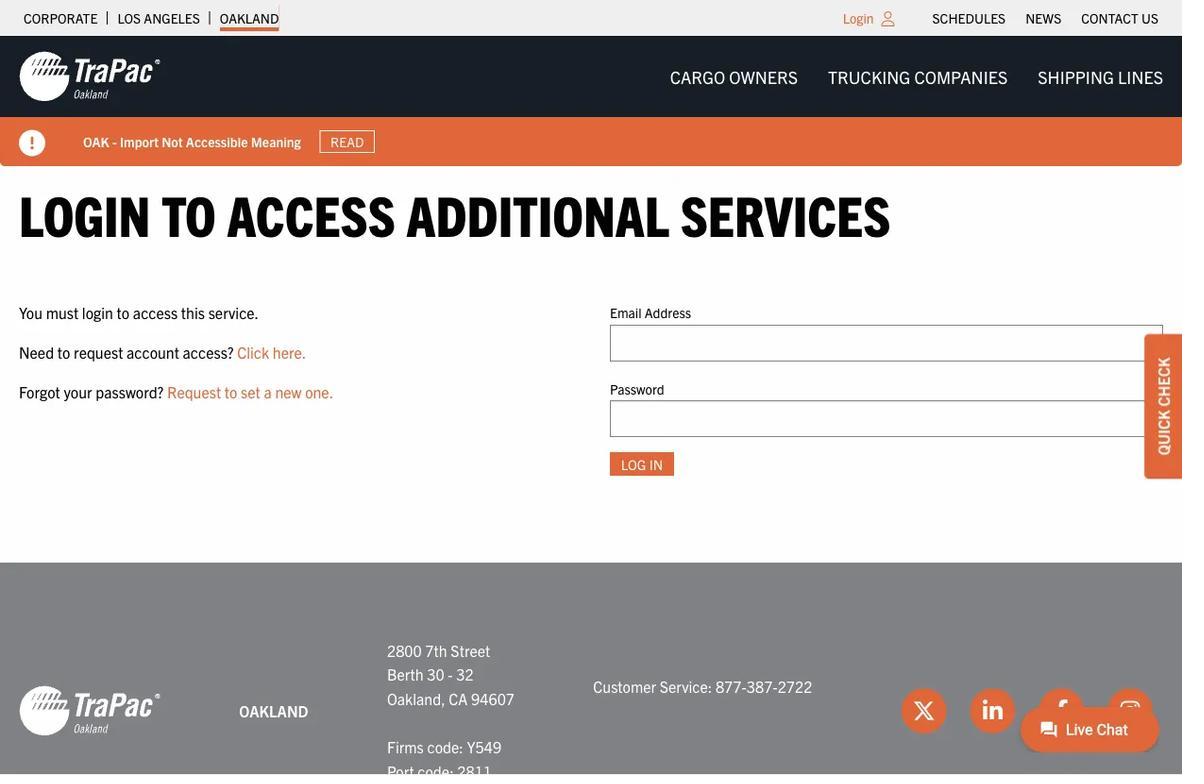 Task type: locate. For each thing, give the bounding box(es) containing it.
1 vertical spatial oakland image
[[19, 685, 161, 737]]

firms code:  y549
[[387, 738, 502, 756]]

menu bar containing schedules
[[923, 5, 1169, 31]]

to left the set
[[225, 382, 237, 401]]

customer
[[593, 677, 657, 696]]

forgot your password? request to set a new one.
[[19, 382, 334, 401]]

login down oak
[[19, 179, 151, 247]]

oakland,
[[387, 689, 446, 708]]

387-
[[747, 677, 778, 696]]

1 horizontal spatial -
[[448, 665, 453, 684]]

30
[[427, 665, 445, 684]]

0 horizontal spatial login
[[19, 179, 151, 247]]

read
[[331, 133, 364, 150]]

login
[[843, 9, 874, 26], [19, 179, 151, 247]]

request
[[167, 382, 221, 401]]

banner
[[0, 36, 1183, 166]]

1 vertical spatial menu bar
[[655, 57, 1179, 96]]

here.
[[273, 343, 306, 361]]

0 vertical spatial oakland
[[220, 9, 279, 26]]

oak
[[83, 133, 109, 150]]

read link
[[320, 130, 375, 153]]

1 oakland image from the top
[[19, 50, 161, 103]]

1 vertical spatial login
[[19, 179, 151, 247]]

corporate link
[[24, 5, 98, 31]]

0 vertical spatial oakland image
[[19, 50, 161, 103]]

Email Address text field
[[610, 325, 1164, 362]]

0 vertical spatial -
[[112, 133, 117, 150]]

1 horizontal spatial login
[[843, 9, 874, 26]]

los angeles link
[[117, 5, 200, 31]]

one.
[[305, 382, 334, 401]]

access?
[[183, 343, 234, 361]]

menu bar containing cargo owners
[[655, 57, 1179, 96]]

oakland image
[[19, 50, 161, 103], [19, 685, 161, 737]]

your
[[64, 382, 92, 401]]

oak - import not accessible meaning
[[83, 133, 301, 150]]

- inside 2800 7th street berth 30 - 32 oakland, ca 94607
[[448, 665, 453, 684]]

us
[[1142, 9, 1159, 26]]

to right login
[[117, 303, 130, 322]]

0 horizontal spatial -
[[112, 133, 117, 150]]

2722
[[778, 677, 813, 696]]

7th
[[425, 641, 447, 660]]

schedules link
[[933, 5, 1006, 31]]

lines
[[1118, 66, 1164, 87]]

footer
[[0, 563, 1183, 775]]

-
[[112, 133, 117, 150], [448, 665, 453, 684]]

berth
[[387, 665, 424, 684]]

- right 30
[[448, 665, 453, 684]]

corporate
[[24, 9, 98, 26]]

quick check
[[1154, 358, 1173, 456]]

you must login to access this service.
[[19, 303, 259, 322]]

menu bar down light icon
[[655, 57, 1179, 96]]

94607
[[471, 689, 515, 708]]

to right need
[[57, 343, 70, 361]]

los
[[117, 9, 141, 26]]

los angeles
[[117, 9, 200, 26]]

oakland link
[[220, 5, 279, 31]]

login inside main content
[[19, 179, 151, 247]]

0 vertical spatial login
[[843, 9, 874, 26]]

- right oak
[[112, 133, 117, 150]]

32
[[457, 665, 474, 684]]

customer service: 877-387-2722
[[593, 677, 813, 696]]

login left light icon
[[843, 9, 874, 26]]

0 vertical spatial menu bar
[[923, 5, 1169, 31]]

oakland
[[220, 9, 279, 26], [239, 701, 309, 720]]

none submit inside login to access additional services main content
[[610, 452, 674, 476]]

click
[[237, 343, 269, 361]]

menu bar up shipping
[[923, 5, 1169, 31]]

1 vertical spatial -
[[448, 665, 453, 684]]

menu bar
[[923, 5, 1169, 31], [655, 57, 1179, 96]]

login for login to access additional services
[[19, 179, 151, 247]]

contact us
[[1082, 9, 1159, 26]]

angeles
[[144, 9, 200, 26]]

code:
[[427, 738, 464, 756]]

service.
[[208, 303, 259, 322]]

None submit
[[610, 452, 674, 476]]

meaning
[[251, 133, 301, 150]]

trucking companies
[[828, 66, 1008, 87]]

password
[[610, 380, 665, 397]]

shipping
[[1038, 66, 1114, 87]]

to
[[162, 179, 216, 247], [117, 303, 130, 322], [57, 343, 70, 361], [225, 382, 237, 401]]

address
[[645, 304, 691, 321]]



Task type: vqa. For each thing, say whether or not it's contained in the screenshot.
Login link Login
yes



Task type: describe. For each thing, give the bounding box(es) containing it.
2800
[[387, 641, 422, 660]]

login
[[82, 303, 113, 322]]

request to set a new one. link
[[167, 382, 334, 401]]

login to access additional services main content
[[0, 179, 1183, 506]]

cargo owners
[[670, 66, 798, 87]]

additional
[[407, 179, 670, 247]]

access
[[227, 179, 396, 247]]

a
[[264, 382, 272, 401]]

not
[[162, 133, 183, 150]]

shipping lines link
[[1023, 57, 1179, 96]]

password?
[[96, 382, 164, 401]]

light image
[[882, 11, 895, 26]]

quick
[[1154, 410, 1173, 456]]

- inside banner
[[112, 133, 117, 150]]

set
[[241, 382, 260, 401]]

877-
[[716, 677, 747, 696]]

street
[[451, 641, 490, 660]]

y549
[[467, 738, 502, 756]]

schedules
[[933, 9, 1006, 26]]

trucking companies link
[[813, 57, 1023, 96]]

access
[[133, 303, 178, 322]]

ca
[[449, 689, 468, 708]]

forgot
[[19, 382, 60, 401]]

companies
[[915, 66, 1008, 87]]

1 vertical spatial oakland
[[239, 701, 309, 720]]

quick check link
[[1145, 334, 1183, 479]]

accessible
[[186, 133, 248, 150]]

oakland image inside banner
[[19, 50, 161, 103]]

check
[[1154, 358, 1173, 407]]

new
[[275, 382, 302, 401]]

must
[[46, 303, 79, 322]]

account
[[127, 343, 179, 361]]

trucking
[[828, 66, 911, 87]]

cargo owners link
[[655, 57, 813, 96]]

firms
[[387, 738, 424, 756]]

footer containing 2800 7th street
[[0, 563, 1183, 775]]

services
[[681, 179, 891, 247]]

solid image
[[19, 130, 45, 156]]

need
[[19, 343, 54, 361]]

login to access additional services
[[19, 179, 891, 247]]

to down oak - import not accessible meaning on the left top of page
[[162, 179, 216, 247]]

this
[[181, 303, 205, 322]]

email
[[610, 304, 642, 321]]

import
[[120, 133, 159, 150]]

2 oakland image from the top
[[19, 685, 161, 737]]

banner containing cargo owners
[[0, 36, 1183, 166]]

menu bar inside banner
[[655, 57, 1179, 96]]

2800 7th street berth 30 - 32 oakland, ca 94607
[[387, 641, 515, 708]]

service:
[[660, 677, 712, 696]]

shipping lines
[[1038, 66, 1164, 87]]

contact
[[1082, 9, 1139, 26]]

news
[[1026, 9, 1062, 26]]

request
[[74, 343, 123, 361]]

click here. link
[[237, 343, 306, 361]]

need to request account access? click here.
[[19, 343, 306, 361]]

news link
[[1026, 5, 1062, 31]]

Password password field
[[610, 400, 1164, 437]]

contact us link
[[1082, 5, 1159, 31]]

login link
[[843, 9, 874, 26]]

cargo
[[670, 66, 726, 87]]

you
[[19, 303, 42, 322]]

owners
[[729, 66, 798, 87]]

login for login link
[[843, 9, 874, 26]]

email address
[[610, 304, 691, 321]]



